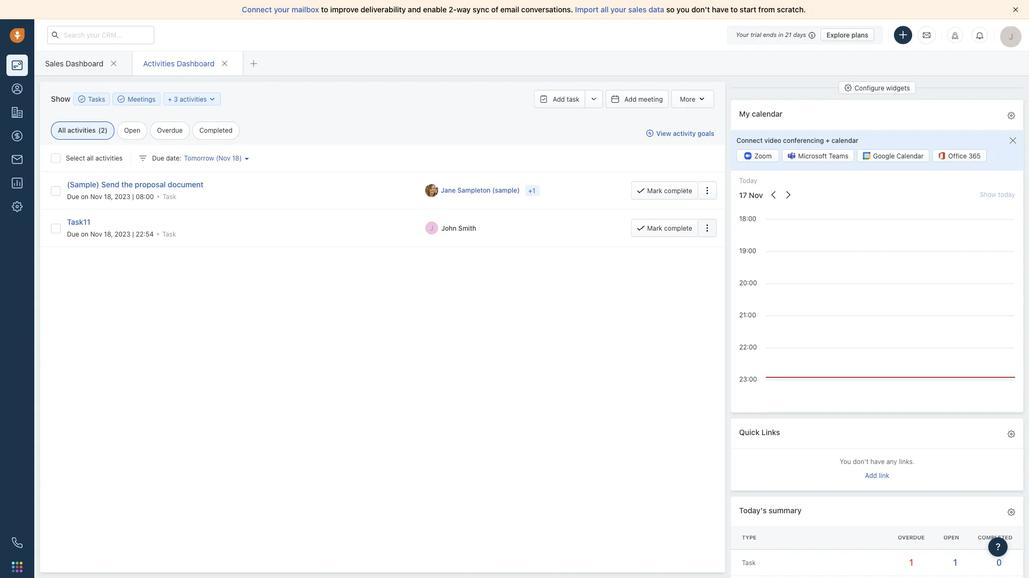 Task type: vqa. For each thing, say whether or not it's contained in the screenshot.
you
yes



Task type: locate. For each thing, give the bounding box(es) containing it.
completed up "0" link
[[978, 535, 1013, 541]]

on
[[81, 193, 88, 200], [81, 231, 88, 238]]

explore plans
[[827, 31, 868, 39]]

1 horizontal spatial 1
[[953, 558, 957, 568]]

2-
[[449, 5, 457, 14]]

0 vertical spatial +
[[168, 95, 172, 103]]

your left sales
[[611, 5, 626, 14]]

due down (sample)
[[67, 193, 79, 200]]

( up select all activities
[[98, 127, 101, 134]]

0 vertical spatial open
[[124, 127, 140, 134]]

2023 for task11
[[115, 231, 130, 238]]

on down task11 link
[[81, 231, 88, 238]]

18, left 22:54
[[104, 231, 113, 238]]

1 vertical spatial overdue
[[898, 535, 925, 541]]

nov down task11
[[90, 231, 102, 238]]

+1
[[528, 187, 535, 194]]

0 horizontal spatial add
[[553, 95, 565, 103]]

1 horizontal spatial your
[[611, 5, 626, 14]]

1 vertical spatial 2023
[[115, 231, 130, 238]]

completed up tomorrow ( nov 18 )
[[199, 127, 233, 134]]

add inside add task button
[[553, 95, 565, 103]]

dashboard for sales dashboard
[[66, 59, 103, 68]]

1 horizontal spatial dashboard
[[177, 59, 214, 68]]

today
[[739, 177, 757, 185]]

microsoft
[[798, 152, 827, 160]]

1 vertical spatial calendar
[[832, 137, 858, 144]]

2 vertical spatial activities
[[95, 155, 123, 162]]

1 vertical spatial mark complete button
[[631, 219, 698, 237]]

1 | from the top
[[132, 193, 134, 200]]

2 to from the left
[[731, 5, 738, 14]]

) for all activities ( 2 )
[[105, 127, 107, 134]]

1 your from the left
[[274, 5, 290, 14]]

1 horizontal spatial open
[[944, 535, 959, 541]]

1 vertical spatial on
[[81, 231, 88, 238]]

open
[[124, 127, 140, 134], [944, 535, 959, 541]]

on for task11
[[81, 231, 88, 238]]

you
[[840, 458, 851, 466]]

add inside add link link
[[865, 472, 877, 480]]

view activity goals link
[[646, 129, 714, 138]]

18, down 'send'
[[104, 193, 113, 200]]

activities up 'send'
[[95, 155, 123, 162]]

add link
[[865, 472, 889, 480]]

2023 down the the
[[115, 193, 130, 200]]

08:00
[[136, 193, 154, 200]]

activities right all
[[68, 127, 96, 134]]

0 vertical spatial |
[[132, 193, 134, 200]]

2 1 from the left
[[953, 558, 957, 568]]

today's summary
[[739, 507, 802, 516]]

1 vertical spatial completed
[[978, 535, 1013, 541]]

) right tomorrow
[[239, 155, 242, 162]]

2 | from the top
[[132, 231, 134, 238]]

Search your CRM... text field
[[47, 26, 154, 44]]

close image
[[1013, 7, 1018, 12]]

task for task11
[[162, 231, 176, 238]]

0 horizontal spatial 1
[[909, 558, 913, 568]]

1 horizontal spatial calendar
[[832, 137, 858, 144]]

calendar up teams
[[832, 137, 858, 144]]

calendar
[[897, 152, 924, 160]]

jane sampleton (sample) link
[[441, 186, 520, 195]]

mark complete button for (sample) send the proposal document
[[631, 182, 698, 200]]

tasks
[[88, 95, 105, 103]]

0 horizontal spatial 1 link
[[909, 558, 913, 568]]

add for add task
[[553, 95, 565, 103]]

to right mailbox at the left top of the page
[[321, 5, 328, 14]]

2 horizontal spatial add
[[865, 472, 877, 480]]

0 horizontal spatial completed
[[199, 127, 233, 134]]

today's
[[739, 507, 767, 516]]

sales
[[45, 59, 64, 68]]

nov for due on nov 18, 2023 | 22:54
[[90, 231, 102, 238]]

add inside add meeting button
[[624, 95, 637, 103]]

deliverability
[[361, 5, 406, 14]]

mark complete button
[[631, 182, 698, 200], [631, 219, 698, 237]]

( right tomorrow
[[216, 155, 218, 162]]

1 horizontal spatial don't
[[853, 458, 869, 466]]

2 mark complete from the top
[[647, 225, 692, 232]]

task11
[[67, 218, 90, 227]]

+ 3 activities link
[[168, 94, 216, 104]]

add left "task"
[[553, 95, 565, 103]]

0
[[997, 558, 1002, 568]]

links.
[[899, 458, 915, 466]]

in
[[778, 31, 783, 38]]

view
[[656, 130, 671, 137]]

add link link
[[865, 472, 889, 483]]

have up add link
[[870, 458, 885, 466]]

all
[[601, 5, 609, 14], [87, 155, 94, 162]]

2 mark from the top
[[647, 225, 662, 232]]

0 vertical spatial completed
[[199, 127, 233, 134]]

office 365 button
[[932, 150, 987, 162]]

2 vertical spatial due
[[67, 231, 79, 238]]

import all your sales data link
[[575, 5, 666, 14]]

0 horizontal spatial don't
[[691, 5, 710, 14]]

0 vertical spatial 2023
[[115, 193, 130, 200]]

0 vertical spatial complete
[[664, 187, 692, 194]]

0 link
[[997, 558, 1002, 568]]

smith
[[458, 225, 476, 232]]

calendar
[[752, 110, 783, 118], [832, 137, 858, 144]]

microsoft teams button
[[782, 150, 854, 162]]

mark for task11
[[647, 225, 662, 232]]

1 vertical spatial )
[[239, 155, 242, 162]]

completed for overdue
[[199, 127, 233, 134]]

2 your from the left
[[611, 5, 626, 14]]

1 mark complete button from the top
[[631, 182, 698, 200]]

nov for tomorrow ( nov 18 )
[[218, 155, 230, 162]]

1 vertical spatial 18,
[[104, 231, 113, 238]]

0 vertical spatial task
[[162, 193, 176, 200]]

activities right 3
[[180, 95, 207, 103]]

add task
[[553, 95, 579, 103]]

|
[[132, 193, 134, 200], [132, 231, 134, 238]]

+
[[168, 95, 172, 103], [826, 137, 830, 144]]

to left start
[[731, 5, 738, 14]]

dashboard right "sales"
[[66, 59, 103, 68]]

connect up zoom button
[[737, 137, 763, 144]]

all right import
[[601, 5, 609, 14]]

nov down (sample)
[[90, 193, 102, 200]]

| left 22:54
[[132, 231, 134, 238]]

0 vertical spatial mark complete
[[647, 187, 692, 194]]

1 vertical spatial have
[[870, 458, 885, 466]]

all right select
[[87, 155, 94, 162]]

freshworks switcher image
[[12, 562, 23, 573]]

18,
[[104, 193, 113, 200], [104, 231, 113, 238]]

21:00
[[739, 312, 756, 319]]

0 vertical spatial activities
[[180, 95, 207, 103]]

0 vertical spatial have
[[712, 5, 729, 14]]

1 horizontal spatial +
[[826, 137, 830, 144]]

john smith
[[441, 225, 476, 232]]

conferencing
[[783, 137, 824, 144]]

add left 'link'
[[865, 472, 877, 480]]

+ 3 activities button
[[163, 93, 221, 106]]

1 vertical spatial (
[[216, 155, 218, 162]]

video
[[764, 137, 781, 144]]

1 horizontal spatial 1 link
[[953, 558, 957, 568]]

1 vertical spatial mark complete
[[647, 225, 692, 232]]

all
[[58, 127, 66, 134]]

nov right 17 in the top of the page
[[749, 191, 763, 200]]

1 horizontal spatial all
[[601, 5, 609, 14]]

0 horizontal spatial )
[[105, 127, 107, 134]]

1 vertical spatial task
[[162, 231, 176, 238]]

)
[[105, 127, 107, 134], [239, 155, 242, 162]]

| left the '08:00'
[[132, 193, 134, 200]]

2 dashboard from the left
[[177, 59, 214, 68]]

1
[[909, 558, 913, 568], [953, 558, 957, 568]]

1 horizontal spatial to
[[731, 5, 738, 14]]

1 to from the left
[[321, 5, 328, 14]]

your trial ends in 21 days
[[736, 31, 806, 38]]

0 horizontal spatial have
[[712, 5, 729, 14]]

to
[[321, 5, 328, 14], [731, 5, 738, 14]]

1 horizontal spatial )
[[239, 155, 242, 162]]

sampleton
[[457, 187, 491, 194]]

1 mark complete from the top
[[647, 187, 692, 194]]

1 vertical spatial due
[[67, 193, 79, 200]]

0 horizontal spatial +
[[168, 95, 172, 103]]

0 horizontal spatial to
[[321, 5, 328, 14]]

1 on from the top
[[81, 193, 88, 200]]

2023 for (sample) send the proposal document
[[115, 193, 130, 200]]

phone element
[[6, 533, 28, 554]]

type
[[742, 535, 756, 541]]

on for (sample) send the proposal document
[[81, 193, 88, 200]]

due left the date:
[[152, 155, 164, 162]]

1 horizontal spatial completed
[[978, 535, 1013, 541]]

0 horizontal spatial connect
[[242, 5, 272, 14]]

1 mark from the top
[[647, 187, 662, 194]]

0 horizontal spatial open
[[124, 127, 140, 134]]

improve
[[330, 5, 359, 14]]

0 vertical spatial )
[[105, 127, 107, 134]]

more button
[[671, 90, 714, 108], [671, 90, 714, 108]]

1 vertical spatial mark
[[647, 225, 662, 232]]

due on nov 18, 2023 | 22:54
[[67, 231, 154, 238]]

tomorrow
[[184, 155, 214, 162]]

configure widgets
[[855, 84, 910, 92]]

jane sampleton (sample)
[[441, 187, 520, 194]]

import
[[575, 5, 599, 14]]

0 vertical spatial mark complete button
[[631, 182, 698, 200]]

due down task11 link
[[67, 231, 79, 238]]

) up select all activities
[[105, 127, 107, 134]]

add meeting button
[[606, 90, 669, 108]]

dashboard up + 3 activities link
[[177, 59, 214, 68]]

have left start
[[712, 5, 729, 14]]

summary
[[769, 507, 802, 516]]

0 vertical spatial overdue
[[157, 127, 183, 134]]

task down 'document'
[[162, 193, 176, 200]]

2
[[101, 127, 105, 134]]

add for add link
[[865, 472, 877, 480]]

0 vertical spatial (
[[98, 127, 101, 134]]

1 vertical spatial |
[[132, 231, 134, 238]]

2 mark complete button from the top
[[631, 219, 698, 237]]

microsoft teams
[[798, 152, 848, 160]]

quick
[[739, 429, 760, 437]]

your left mailbox at the left top of the page
[[274, 5, 290, 14]]

+ left 3
[[168, 95, 172, 103]]

1 horizontal spatial (
[[216, 155, 218, 162]]

your
[[274, 5, 290, 14], [611, 5, 626, 14]]

0 vertical spatial on
[[81, 193, 88, 200]]

2 2023 from the top
[[115, 231, 130, 238]]

mark complete
[[647, 187, 692, 194], [647, 225, 692, 232]]

0 vertical spatial mark
[[647, 187, 662, 194]]

dashboard for activities dashboard
[[177, 59, 214, 68]]

+ up microsoft teams
[[826, 137, 830, 144]]

email
[[500, 5, 519, 14]]

1 horizontal spatial have
[[870, 458, 885, 466]]

connect left mailbox at the left top of the page
[[242, 5, 272, 14]]

on down (sample)
[[81, 193, 88, 200]]

task right 22:54
[[162, 231, 176, 238]]

18, for task11
[[104, 231, 113, 238]]

18, for (sample) send the proposal document
[[104, 193, 113, 200]]

1 dashboard from the left
[[66, 59, 103, 68]]

0 vertical spatial connect
[[242, 5, 272, 14]]

1 complete from the top
[[664, 187, 692, 194]]

mark complete button for task11
[[631, 219, 698, 237]]

activities inside button
[[180, 95, 207, 103]]

nov left 18
[[218, 155, 230, 162]]

activities for all
[[95, 155, 123, 162]]

2 complete from the top
[[664, 225, 692, 232]]

21
[[785, 31, 792, 38]]

connect
[[242, 5, 272, 14], [737, 137, 763, 144]]

0 horizontal spatial calendar
[[752, 110, 783, 118]]

0 vertical spatial 18,
[[104, 193, 113, 200]]

0 horizontal spatial all
[[87, 155, 94, 162]]

proposal
[[135, 180, 166, 189]]

1 vertical spatial activities
[[68, 127, 96, 134]]

1 horizontal spatial connect
[[737, 137, 763, 144]]

1 18, from the top
[[104, 193, 113, 200]]

document
[[168, 180, 203, 189]]

don't right you
[[853, 458, 869, 466]]

2 on from the top
[[81, 231, 88, 238]]

have
[[712, 5, 729, 14], [870, 458, 885, 466]]

calendar right my on the top
[[752, 110, 783, 118]]

activities
[[143, 59, 175, 68]]

don't right you in the top right of the page
[[691, 5, 710, 14]]

| for (sample) send the proposal document
[[132, 193, 134, 200]]

task for (sample) send the proposal document
[[162, 193, 176, 200]]

complete for (sample) send the proposal document
[[664, 187, 692, 194]]

2023 left 22:54
[[115, 231, 130, 238]]

task down type in the right of the page
[[742, 560, 756, 567]]

22:54
[[136, 231, 154, 238]]

2 18, from the top
[[104, 231, 113, 238]]

add left the meeting
[[624, 95, 637, 103]]

0 vertical spatial don't
[[691, 5, 710, 14]]

nov
[[218, 155, 230, 162], [749, 191, 763, 200], [90, 193, 102, 200], [90, 231, 102, 238]]

0 horizontal spatial (
[[98, 127, 101, 134]]

1 vertical spatial complete
[[664, 225, 692, 232]]

explore plans link
[[821, 28, 874, 41]]

1 vertical spatial connect
[[737, 137, 763, 144]]

17 nov
[[739, 191, 763, 200]]

nov for due on nov 18, 2023 | 08:00
[[90, 193, 102, 200]]

1 2023 from the top
[[115, 193, 130, 200]]

1 horizontal spatial add
[[624, 95, 637, 103]]

completed
[[199, 127, 233, 134], [978, 535, 1013, 541]]

0 horizontal spatial dashboard
[[66, 59, 103, 68]]

0 horizontal spatial your
[[274, 5, 290, 14]]

1 vertical spatial +
[[826, 137, 830, 144]]



Task type: describe. For each thing, give the bounding box(es) containing it.
(sample) send the proposal document link
[[67, 180, 203, 189]]

office
[[948, 152, 967, 160]]

0 horizontal spatial overdue
[[157, 127, 183, 134]]

quick links
[[739, 429, 780, 437]]

and
[[408, 5, 421, 14]]

365
[[969, 152, 981, 160]]

2 vertical spatial task
[[742, 560, 756, 567]]

23:00
[[739, 376, 757, 384]]

activity
[[673, 130, 696, 137]]

office 365
[[948, 152, 981, 160]]

due for task11
[[67, 231, 79, 238]]

) for tomorrow ( nov 18 )
[[239, 155, 242, 162]]

all activities ( 2 )
[[58, 127, 107, 134]]

mailbox
[[292, 5, 319, 14]]

1 1 link from the left
[[909, 558, 913, 568]]

jane
[[441, 187, 456, 194]]

connect for connect video conferencing + calendar
[[737, 137, 763, 144]]

activities dashboard
[[143, 59, 214, 68]]

| for task11
[[132, 231, 134, 238]]

due for (sample) send the proposal document
[[67, 193, 79, 200]]

1 vertical spatial don't
[[853, 458, 869, 466]]

date:
[[166, 155, 181, 162]]

task11 link
[[67, 218, 90, 227]]

sales
[[628, 5, 647, 14]]

any
[[887, 458, 897, 466]]

1 vertical spatial open
[[944, 535, 959, 541]]

from
[[758, 5, 775, 14]]

more
[[680, 95, 696, 103]]

way
[[457, 5, 471, 14]]

add for add meeting
[[624, 95, 637, 103]]

completed for open
[[978, 535, 1013, 541]]

conversations.
[[521, 5, 573, 14]]

add task button
[[534, 90, 585, 108]]

ends
[[763, 31, 777, 38]]

0 vertical spatial calendar
[[752, 110, 783, 118]]

connect your mailbox to improve deliverability and enable 2-way sync of email conversations. import all your sales data so you don't have to start from scratch.
[[242, 5, 806, 14]]

1 1 from the left
[[909, 558, 913, 568]]

sync
[[473, 5, 489, 14]]

activities for 3
[[180, 95, 207, 103]]

send
[[101, 180, 119, 189]]

select all activities
[[66, 155, 123, 162]]

explore
[[827, 31, 850, 39]]

add meeting
[[624, 95, 663, 103]]

connect your mailbox link
[[242, 5, 321, 14]]

18
[[232, 155, 239, 162]]

google calendar
[[873, 152, 924, 160]]

j
[[430, 225, 434, 232]]

mark complete for task11
[[647, 225, 692, 232]]

20:00
[[739, 280, 757, 287]]

mark for (sample) send the proposal document
[[647, 187, 662, 194]]

the
[[121, 180, 133, 189]]

connect for connect your mailbox to improve deliverability and enable 2-way sync of email conversations. import all your sales data so you don't have to start from scratch.
[[242, 5, 272, 14]]

22:00
[[739, 344, 757, 351]]

teams
[[829, 152, 848, 160]]

1 vertical spatial all
[[87, 155, 94, 162]]

my calendar
[[739, 110, 783, 118]]

tomorrow ( nov 18 )
[[184, 155, 242, 162]]

connect video conferencing + calendar
[[737, 137, 858, 144]]

mark complete for (sample) send the proposal document
[[647, 187, 692, 194]]

links
[[762, 429, 780, 437]]

configure widgets button
[[839, 81, 916, 94]]

show
[[51, 95, 70, 103]]

+ inside + 3 activities link
[[168, 95, 172, 103]]

(sample)
[[67, 180, 99, 189]]

select
[[66, 155, 85, 162]]

what's new image
[[951, 32, 959, 39]]

due on nov 18, 2023 | 08:00
[[67, 193, 154, 200]]

1 horizontal spatial overdue
[[898, 535, 925, 541]]

start
[[740, 5, 756, 14]]

widgets
[[886, 84, 910, 92]]

complete for task11
[[664, 225, 692, 232]]

configure
[[855, 84, 884, 92]]

so
[[666, 5, 675, 14]]

task
[[567, 95, 579, 103]]

3
[[174, 95, 178, 103]]

due date:
[[152, 155, 181, 162]]

your
[[736, 31, 749, 38]]

enable
[[423, 5, 447, 14]]

17
[[739, 191, 747, 200]]

scratch.
[[777, 5, 806, 14]]

(sample)
[[492, 187, 520, 194]]

down image
[[209, 96, 216, 103]]

google
[[873, 152, 895, 160]]

you don't have any links.
[[840, 458, 915, 466]]

18:00
[[739, 215, 756, 223]]

google calendar button
[[857, 150, 930, 162]]

(sample) send the proposal document
[[67, 180, 203, 189]]

0 vertical spatial due
[[152, 155, 164, 162]]

2 1 link from the left
[[953, 558, 957, 568]]

trial
[[751, 31, 761, 38]]

view activity goals
[[656, 130, 714, 137]]

days
[[793, 31, 806, 38]]

send email image
[[923, 31, 931, 40]]

phone image
[[12, 538, 23, 549]]

zoom
[[754, 152, 772, 160]]

you
[[677, 5, 689, 14]]

of
[[491, 5, 498, 14]]

0 vertical spatial all
[[601, 5, 609, 14]]



